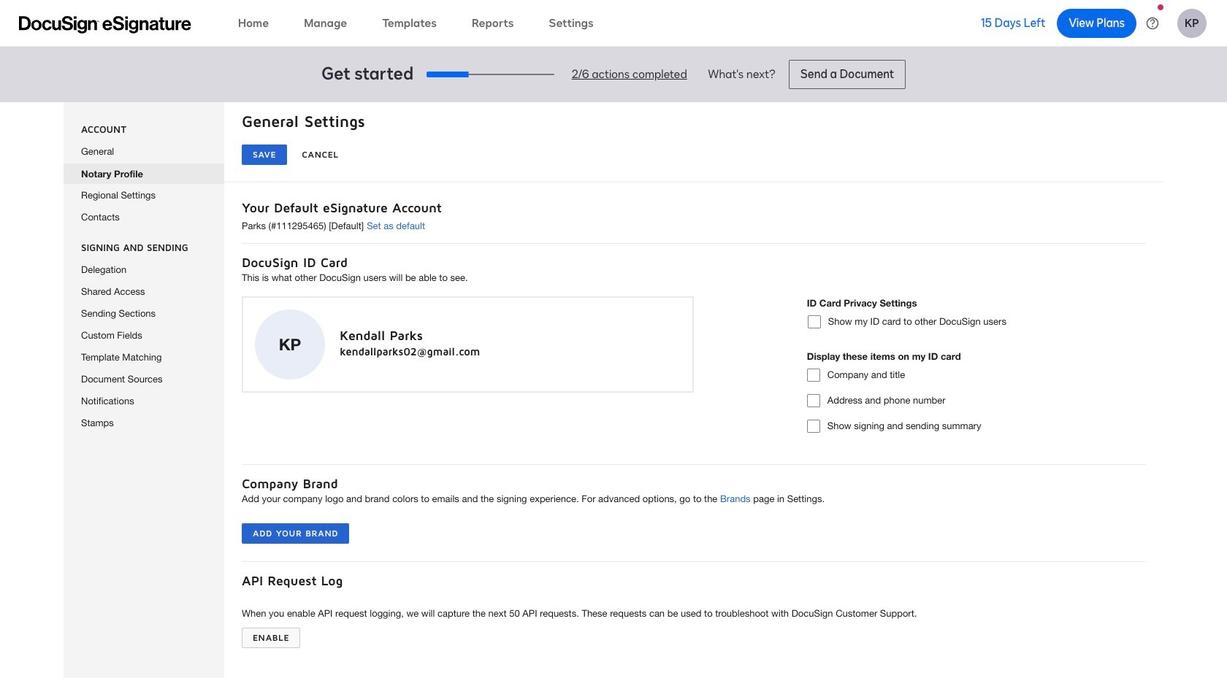 Task type: locate. For each thing, give the bounding box(es) containing it.
docusign esignature image
[[19, 16, 191, 33]]

upload or change your profile image image
[[279, 333, 301, 357]]



Task type: vqa. For each thing, say whether or not it's contained in the screenshot.
Account Navigation ELEMENT
no



